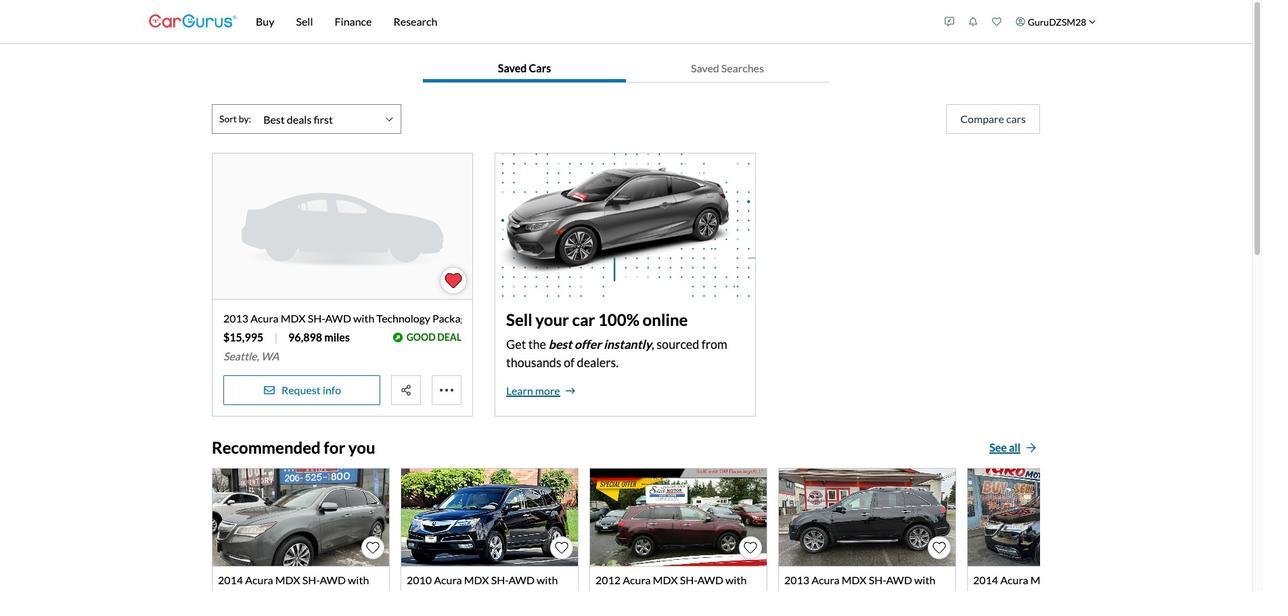 Task type: vqa. For each thing, say whether or not it's contained in the screenshot.
spot. on the left of page
no



Task type: describe. For each thing, give the bounding box(es) containing it.
awd for 2012 acura mdx sh-awd with technology package
[[697, 574, 723, 587]]

2014 acura mdx sh-awd image
[[968, 469, 1144, 566]]

add a car review image
[[945, 17, 954, 26]]

saved searches link
[[626, 55, 829, 82]]

gurudzsm28 menu item
[[1009, 3, 1103, 41]]

sh- for 2014 acura mdx sh-awd with technology package
[[302, 574, 320, 587]]

acura for 2014 acura mdx sh-awd with technology package
[[245, 574, 273, 587]]

see
[[990, 441, 1007, 454]]

long arrow right image
[[566, 386, 575, 396]]

from
[[702, 337, 727, 352]]

saved for saved searches
[[691, 62, 719, 74]]

mdx for 2012 acura mdx sh-awd with technology package
[[653, 574, 678, 587]]

deal
[[437, 331, 462, 343]]

finance button
[[324, 0, 383, 43]]

see all image
[[1026, 443, 1037, 453]]

2014 acura mdx sh-awd with technology package link
[[212, 468, 390, 592]]

mdx for 2014 acura mdx sh-awd with technology package
[[275, 574, 300, 587]]

2014 acura mdx sh-awd
[[973, 574, 1101, 587]]

awd for 2010 acura mdx sh-awd with technology package
[[509, 574, 535, 587]]

saved cars image
[[992, 17, 1002, 26]]

get
[[506, 337, 526, 352]]

with for 2014 acura mdx sh-awd with technology package
[[348, 574, 369, 587]]

$15,995
[[223, 331, 263, 344]]

acura for 2013 acura mdx sh-awd with advance package
[[812, 574, 840, 587]]

package for 2013 acura mdx sh-awd with technology package
[[433, 312, 472, 325]]

learn more link
[[506, 383, 575, 399]]

request info
[[281, 384, 341, 397]]

cars
[[1006, 112, 1026, 125]]

menu bar containing buy
[[237, 0, 938, 43]]

acura for 2010 acura mdx sh-awd with technology package
[[434, 574, 462, 587]]

acura for 2013 acura mdx sh-awd with technology package
[[251, 312, 279, 325]]

package for 2010 acura mdx sh-awd with technology package
[[463, 590, 502, 592]]

2014 for 2014 acura mdx sh-awd
[[973, 574, 998, 587]]

2014 acura mdx sh-awd link
[[967, 468, 1145, 592]]

car
[[572, 310, 595, 330]]

dealers.
[[577, 355, 619, 370]]

awd for 2014 acura mdx sh-awd with technology package
[[320, 574, 346, 587]]

2010 acura mdx sh-awd with technology package link
[[401, 468, 579, 592]]

mdx for 2013 acura mdx sh-awd with technology package
[[281, 312, 306, 325]]

research button
[[383, 0, 448, 43]]

all
[[1009, 441, 1021, 454]]

2014 for 2014 acura mdx sh-awd with technology package
[[218, 574, 243, 587]]

package for 2014 acura mdx sh-awd with technology package
[[274, 590, 313, 592]]

96,898
[[288, 331, 322, 344]]

2013 acura mdx sh-awd with technology package
[[223, 312, 472, 325]]

your
[[536, 310, 569, 330]]

96,898 miles
[[288, 331, 350, 344]]

saved cars link
[[423, 55, 626, 82]]

sh- for 2012 acura mdx sh-awd with technology package
[[680, 574, 697, 587]]

sort
[[219, 113, 237, 124]]

sell button
[[285, 0, 324, 43]]

gurudzsm28 button
[[1009, 3, 1103, 41]]

package for 2012 acura mdx sh-awd with technology package
[[652, 590, 691, 592]]

compare cars
[[960, 112, 1026, 125]]

thousands
[[506, 355, 561, 370]]

sh- for 2013 acura mdx sh-awd with technology package
[[308, 312, 325, 325]]

2013 acura mdx sh-awd with advance package image
[[779, 469, 956, 566]]

saved for saved cars
[[498, 62, 527, 74]]

with for 2013 acura mdx sh-awd with advance package
[[914, 574, 936, 587]]

sourced
[[657, 337, 699, 352]]

share alt image
[[399, 385, 413, 396]]

recommended
[[212, 438, 321, 457]]

,
[[652, 337, 654, 352]]

offer
[[574, 337, 601, 352]]

info
[[323, 384, 341, 397]]

user icon image
[[1016, 17, 1025, 26]]

100%
[[598, 310, 640, 330]]

learn
[[506, 384, 533, 397]]

research
[[394, 15, 437, 28]]

compare
[[960, 112, 1004, 125]]

sell for sell your car 100% online
[[506, 310, 532, 330]]

with for 2012 acura mdx sh-awd with technology package
[[726, 574, 747, 587]]

of
[[564, 355, 575, 370]]

cargurus logo homepage link image
[[149, 2, 237, 41]]

saved searches
[[691, 62, 764, 74]]

seattle, wa
[[223, 350, 279, 363]]

sh- for 2014 acura mdx sh-awd
[[1058, 574, 1075, 587]]

with for 2013 acura mdx sh-awd with technology package
[[353, 312, 374, 325]]

sh- for 2013 acura mdx sh-awd with advance package
[[869, 574, 886, 587]]



Task type: locate. For each thing, give the bounding box(es) containing it.
with
[[353, 312, 374, 325], [348, 574, 369, 587], [537, 574, 558, 587], [726, 574, 747, 587], [914, 574, 936, 587]]

awd
[[325, 312, 351, 325], [320, 574, 346, 587], [509, 574, 535, 587], [697, 574, 723, 587], [886, 574, 912, 587], [1075, 574, 1101, 587]]

sort by:
[[219, 113, 251, 124]]

2 2014 from the left
[[973, 574, 998, 587]]

mdx right '2012'
[[653, 574, 678, 587]]

best
[[549, 337, 572, 352]]

technology for 2013 acura mdx sh-awd with technology package
[[377, 312, 430, 325]]

sh- down 2014 acura mdx sh-awd with technology package image
[[302, 574, 320, 587]]

acura inside 2014 acura mdx sh-awd with technology package
[[245, 574, 273, 587]]

mdx for 2014 acura mdx sh-awd
[[1031, 574, 1056, 587]]

with for 2010 acura mdx sh-awd with technology package
[[537, 574, 558, 587]]

2012 acura mdx sh-awd with technology package image
[[590, 469, 767, 566]]

2013
[[223, 312, 248, 325], [784, 574, 810, 587]]

envelope image
[[263, 385, 276, 396]]

awd for 2014 acura mdx sh-awd
[[1075, 574, 1101, 587]]

see all link
[[986, 439, 1040, 458]]

2010 acura mdx sh-awd with technology package
[[407, 574, 558, 592]]

0 vertical spatial sell
[[296, 15, 313, 28]]

package inside 2012 acura mdx sh-awd with technology package
[[652, 590, 691, 592]]

sh- inside 2013 acura mdx sh-awd with advance package
[[869, 574, 886, 587]]

request
[[281, 384, 321, 397]]

package inside 2010 acura mdx sh-awd with technology package
[[463, 590, 502, 592]]

2013 for 2013 acura mdx sh-awd with advance package
[[784, 574, 810, 587]]

saved cars
[[498, 62, 551, 74]]

2013 up the $15,995
[[223, 312, 248, 325]]

2013 inside 2013 acura mdx sh-awd with advance package
[[784, 574, 810, 587]]

sh- inside 2014 acura mdx sh-awd link
[[1058, 574, 1075, 587]]

saved left searches
[[691, 62, 719, 74]]

technology for 2014 acura mdx sh-awd with technology package
[[218, 590, 272, 592]]

seattle,
[[223, 350, 259, 363]]

2013 acura mdx sh-awd with advance package
[[784, 574, 936, 592]]

request info button
[[223, 376, 380, 405]]

1 horizontal spatial 2013
[[784, 574, 810, 587]]

2012 acura mdx sh-awd with technology package
[[596, 574, 747, 592]]

the
[[528, 337, 546, 352]]

buy button
[[245, 0, 285, 43]]

sh- inside 2012 acura mdx sh-awd with technology package
[[680, 574, 697, 587]]

sell inside dropdown button
[[296, 15, 313, 28]]

2013 up the advance
[[784, 574, 810, 587]]

sh- inside 2014 acura mdx sh-awd with technology package
[[302, 574, 320, 587]]

technology inside 2012 acura mdx sh-awd with technology package
[[596, 590, 649, 592]]

get the best offer instantly
[[506, 337, 652, 352]]

with inside 2013 acura mdx sh-awd with advance package
[[914, 574, 936, 587]]

you
[[348, 438, 375, 457]]

sh- down 2013 acura mdx sh-awd with advance package image
[[869, 574, 886, 587]]

2014 inside 2014 acura mdx sh-awd with technology package
[[218, 574, 243, 587]]

sh-
[[308, 312, 325, 325], [302, 574, 320, 587], [491, 574, 509, 587], [680, 574, 697, 587], [869, 574, 886, 587], [1058, 574, 1075, 587]]

technology for 2010 acura mdx sh-awd with technology package
[[407, 590, 461, 592]]

saved
[[498, 62, 527, 74], [691, 62, 719, 74]]

advance
[[784, 590, 826, 592]]

mdx
[[281, 312, 306, 325], [275, 574, 300, 587], [464, 574, 489, 587], [653, 574, 678, 587], [842, 574, 867, 587], [1031, 574, 1056, 587]]

0 horizontal spatial sell
[[296, 15, 313, 28]]

0 horizontal spatial saved
[[498, 62, 527, 74]]

package inside 2013 acura mdx sh-awd with advance package
[[828, 590, 867, 592]]

|
[[274, 331, 278, 344]]

2010
[[407, 574, 432, 587]]

mdx right 2010
[[464, 574, 489, 587]]

mdx down 2014 acura mdx sh-awd with technology package image
[[275, 574, 300, 587]]

1 vertical spatial sell
[[506, 310, 532, 330]]

sell your car 100% online
[[506, 310, 688, 330]]

mdx inside 2010 acura mdx sh-awd with technology package
[[464, 574, 489, 587]]

2010 acura mdx sh-awd with technology package image
[[401, 469, 578, 566]]

sh- inside 2010 acura mdx sh-awd with technology package
[[491, 574, 509, 587]]

good deal
[[407, 331, 462, 343]]

mdx down the "2014 acura mdx sh-awd" image
[[1031, 574, 1056, 587]]

2012
[[596, 574, 621, 587]]

0 horizontal spatial 2013
[[223, 312, 248, 325]]

cargurus logo homepage link link
[[149, 2, 237, 41]]

gurudzsm28 menu
[[938, 3, 1103, 41]]

acura inside 2012 acura mdx sh-awd with technology package
[[623, 574, 651, 587]]

sh- up 96,898 miles
[[308, 312, 325, 325]]

mdx inside 2014 acura mdx sh-awd with technology package
[[275, 574, 300, 587]]

2014 inside 2014 acura mdx sh-awd link
[[973, 574, 998, 587]]

mdx for 2010 acura mdx sh-awd with technology package
[[464, 574, 489, 587]]

see all
[[990, 441, 1021, 454]]

1 horizontal spatial 2014
[[973, 574, 998, 587]]

chevron down image
[[1089, 18, 1096, 25]]

cars
[[529, 62, 551, 74]]

acura inside 2013 acura mdx sh-awd with advance package
[[812, 574, 840, 587]]

1 vertical spatial 2013
[[784, 574, 810, 587]]

by:
[[239, 113, 251, 124]]

2013 acura mdx sh-awd with technology package image
[[213, 154, 472, 300]]

mdx down 2013 acura mdx sh-awd with advance package image
[[842, 574, 867, 587]]

sh- down the "2014 acura mdx sh-awd" image
[[1058, 574, 1075, 587]]

awd inside 2010 acura mdx sh-awd with technology package
[[509, 574, 535, 587]]

2013 acura mdx sh-awd with advance package link
[[778, 468, 956, 592]]

gurudzsm28
[[1028, 16, 1087, 27]]

good
[[407, 331, 436, 343]]

2 saved from the left
[[691, 62, 719, 74]]

for
[[324, 438, 345, 457]]

2013 for 2013 acura mdx sh-awd with technology package
[[223, 312, 248, 325]]

mdx inside 2012 acura mdx sh-awd with technology package
[[653, 574, 678, 587]]

ellipsis h image
[[439, 382, 455, 399]]

sell up get
[[506, 310, 532, 330]]

1 2014 from the left
[[218, 574, 243, 587]]

technology for 2012 acura mdx sh-awd with technology package
[[596, 590, 649, 592]]

more
[[535, 384, 560, 397]]

0 horizontal spatial 2014
[[218, 574, 243, 587]]

1 horizontal spatial saved
[[691, 62, 719, 74]]

awd inside 2012 acura mdx sh-awd with technology package
[[697, 574, 723, 587]]

miles
[[324, 331, 350, 344]]

awd for 2013 acura mdx sh-awd with technology package
[[325, 312, 351, 325]]

online
[[643, 310, 688, 330]]

technology inside 2014 acura mdx sh-awd with technology package
[[218, 590, 272, 592]]

with inside 2010 acura mdx sh-awd with technology package
[[537, 574, 558, 587]]

open notifications image
[[969, 17, 978, 26]]

package inside 2014 acura mdx sh-awd with technology package
[[274, 590, 313, 592]]

0 vertical spatial 2013
[[223, 312, 248, 325]]

awd inside 2014 acura mdx sh-awd with technology package
[[320, 574, 346, 587]]

awd inside 2013 acura mdx sh-awd with advance package
[[886, 574, 912, 587]]

recommended for you
[[212, 438, 375, 457]]

sell right buy
[[296, 15, 313, 28]]

1 saved from the left
[[498, 62, 527, 74]]

technology inside 2010 acura mdx sh-awd with technology package
[[407, 590, 461, 592]]

mdx inside 2013 acura mdx sh-awd with advance package
[[842, 574, 867, 587]]

searches
[[721, 62, 764, 74]]

acura inside 2010 acura mdx sh-awd with technology package
[[434, 574, 462, 587]]

instantly
[[604, 337, 652, 352]]

package
[[433, 312, 472, 325], [274, 590, 313, 592], [463, 590, 502, 592], [652, 590, 691, 592], [828, 590, 867, 592]]

sh- down 2012 acura mdx sh-awd with technology package image
[[680, 574, 697, 587]]

technology
[[377, 312, 430, 325], [218, 590, 272, 592], [407, 590, 461, 592], [596, 590, 649, 592]]

menu bar
[[237, 0, 938, 43]]

saved left cars
[[498, 62, 527, 74]]

learn more
[[506, 384, 560, 397]]

package for 2013 acura mdx sh-awd with advance package
[[828, 590, 867, 592]]

sell for sell
[[296, 15, 313, 28]]

awd for 2013 acura mdx sh-awd with advance package
[[886, 574, 912, 587]]

sell
[[296, 15, 313, 28], [506, 310, 532, 330]]

sh- down 2010 acura mdx sh-awd with technology package image
[[491, 574, 509, 587]]

mdx for 2013 acura mdx sh-awd with advance package
[[842, 574, 867, 587]]

, sourced from thousands of dealers.
[[506, 337, 727, 370]]

acura
[[251, 312, 279, 325], [245, 574, 273, 587], [434, 574, 462, 587], [623, 574, 651, 587], [812, 574, 840, 587], [1000, 574, 1029, 587]]

2014
[[218, 574, 243, 587], [973, 574, 998, 587]]

with inside 2012 acura mdx sh-awd with technology package
[[726, 574, 747, 587]]

buy
[[256, 15, 274, 28]]

wa
[[261, 350, 279, 363]]

compare cars button
[[946, 104, 1040, 134]]

2012 acura mdx sh-awd with technology package link
[[589, 468, 767, 592]]

mdx up the 96,898
[[281, 312, 306, 325]]

acura for 2014 acura mdx sh-awd
[[1000, 574, 1029, 587]]

2014 acura mdx sh-awd with technology package
[[218, 574, 369, 592]]

sh- for 2010 acura mdx sh-awd with technology package
[[491, 574, 509, 587]]

1 horizontal spatial sell
[[506, 310, 532, 330]]

2014 acura mdx sh-awd with technology package image
[[213, 469, 389, 566]]

finance
[[335, 15, 372, 28]]

acura for 2012 acura mdx sh-awd with technology package
[[623, 574, 651, 587]]

with inside 2014 acura mdx sh-awd with technology package
[[348, 574, 369, 587]]



